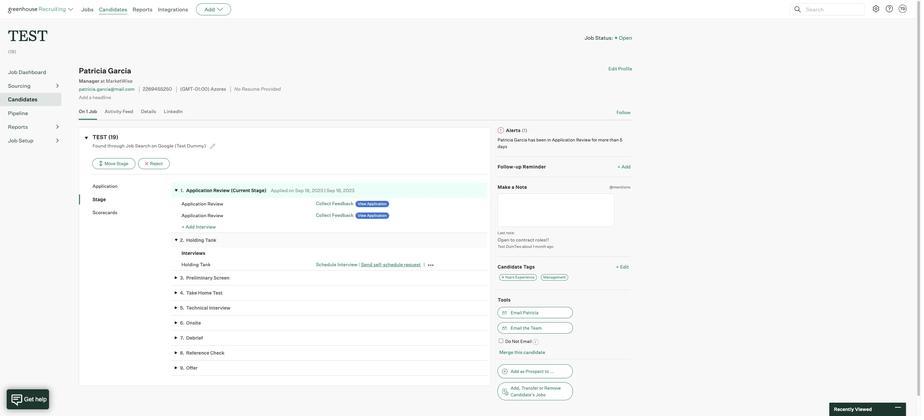 Task type: describe. For each thing, give the bounding box(es) containing it.
no resume provided
[[234, 86, 281, 92]]

+ for + edit
[[616, 264, 619, 270]]

add,
[[511, 385, 521, 391]]

+ add
[[618, 164, 631, 170]]

garcia for patricia garcia manager at marketwise
[[108, 66, 131, 75]]

follow
[[617, 109, 631, 115]]

+ add interview link
[[182, 224, 216, 230]]

note:
[[506, 231, 515, 235]]

2 view application from the top
[[358, 213, 387, 218]]

in
[[548, 137, 551, 142]]

0 vertical spatial open
[[619, 34, 633, 41]]

activity
[[105, 108, 122, 114]]

days
[[498, 144, 508, 149]]

open inside last note: open to contract roles!! test dumtwo               about 1 month               ago
[[498, 237, 510, 242]]

greenhouse recruiting image
[[8, 5, 68, 13]]

2 vertical spatial email
[[521, 339, 532, 344]]

0 vertical spatial candidates link
[[99, 6, 127, 13]]

search
[[135, 143, 150, 149]]

01:00)
[[195, 86, 210, 92]]

+ add interview
[[182, 224, 216, 230]]

the
[[523, 325, 530, 331]]

dumtwo
[[506, 244, 522, 249]]

onsite
[[186, 320, 201, 326]]

patricia for patricia garcia has been in application review for more than 5 days
[[498, 137, 513, 142]]

2 feedback from the top
[[332, 212, 354, 218]]

9. offer
[[180, 365, 198, 371]]

Do Not Email checkbox
[[499, 339, 504, 343]]

job setup link
[[8, 137, 59, 145]]

on 1 job
[[79, 108, 97, 114]]

0 vertical spatial tank
[[205, 237, 217, 243]]

pipeline link
[[8, 109, 59, 117]]

about
[[522, 244, 532, 249]]

offer
[[186, 365, 198, 371]]

management
[[544, 275, 566, 279]]

email the team button
[[498, 322, 573, 334]]

not
[[512, 339, 520, 344]]

1 vertical spatial holding
[[182, 262, 199, 267]]

add, transfer or remove candidate's jobs button
[[498, 382, 573, 401]]

0 vertical spatial jobs
[[81, 6, 94, 13]]

schedule interview link
[[316, 261, 358, 267]]

0 vertical spatial holding
[[186, 237, 204, 243]]

review down 1. application review (current stage)
[[208, 201, 223, 206]]

8. reference check
[[180, 350, 225, 356]]

2 collect from the top
[[316, 212, 331, 218]]

debrief
[[186, 335, 203, 341]]

9.
[[180, 365, 184, 371]]

found
[[93, 143, 106, 149]]

applied
[[271, 187, 288, 193]]

1 vertical spatial interview
[[338, 261, 358, 267]]

do not email
[[506, 339, 532, 344]]

7.
[[180, 335, 184, 341]]

2 sep from the left
[[327, 187, 335, 193]]

a for make
[[512, 184, 515, 190]]

holding tank
[[182, 262, 211, 267]]

collect feedback link for 2nd view application link from the top of the page
[[316, 212, 354, 218]]

1.
[[181, 187, 184, 193]]

jobs inside add, transfer or remove candidate's jobs
[[536, 392, 546, 398]]

review up + add interview
[[208, 212, 223, 218]]

0 vertical spatial candidates
[[99, 6, 127, 13]]

collect feedback link for 1st view application link
[[316, 201, 354, 206]]

patricia inside button
[[523, 310, 539, 315]]

team
[[531, 325, 542, 331]]

experience
[[516, 275, 535, 279]]

add as prospect to ... button
[[498, 364, 573, 378]]

remove
[[545, 385, 561, 391]]

transfer
[[522, 385, 539, 391]]

0 vertical spatial edit
[[609, 66, 618, 71]]

candidate's
[[511, 392, 535, 398]]

request
[[404, 261, 421, 267]]

0 horizontal spatial reports link
[[8, 123, 59, 131]]

a for add
[[89, 94, 92, 100]]

last
[[498, 231, 505, 235]]

(test
[[175, 143, 186, 149]]

self-
[[374, 261, 383, 267]]

(gmt-
[[180, 86, 195, 92]]

send
[[361, 261, 373, 267]]

5. technical interview
[[180, 305, 231, 311]]

0 horizontal spatial (19)
[[8, 49, 16, 54]]

merge this candidate link
[[500, 349, 546, 355]]

0 horizontal spatial reports
[[8, 124, 28, 130]]

test (19)
[[93, 134, 118, 140]]

td button
[[898, 3, 909, 14]]

stage)
[[251, 187, 267, 193]]

add for add as prospect to ...
[[511, 369, 519, 374]]

0 horizontal spatial on
[[151, 143, 157, 149]]

2 18, from the left
[[336, 187, 342, 193]]

email the team
[[511, 325, 542, 331]]

add for add a headline
[[79, 94, 88, 100]]

been
[[537, 137, 547, 142]]

email for email patricia
[[511, 310, 522, 315]]

recently viewed
[[834, 406, 872, 412]]

month
[[535, 244, 547, 249]]

jobs link
[[81, 6, 94, 13]]

review left (current
[[213, 187, 230, 193]]

pipeline
[[8, 110, 28, 117]]

reference
[[186, 350, 209, 356]]

edit profile
[[609, 66, 633, 71]]

4 years experience link
[[500, 274, 537, 280]]

preliminary
[[186, 275, 213, 281]]

interviews
[[182, 250, 205, 256]]

integrations link
[[158, 6, 188, 13]]

linkedin link
[[164, 108, 183, 118]]

stage link
[[93, 196, 172, 203]]

scorecards link
[[93, 209, 172, 216]]

make a note
[[498, 184, 527, 190]]

(current
[[231, 187, 250, 193]]

alerts
[[506, 127, 521, 133]]

1 inside last note: open to contract roles!! test dumtwo               about 1 month               ago
[[533, 244, 535, 249]]

stage inside button
[[117, 161, 128, 166]]

activity feed link
[[105, 108, 133, 118]]

1 horizontal spatial on
[[289, 187, 294, 193]]

2269455250
[[143, 86, 172, 92]]

1 view from the top
[[358, 202, 366, 206]]

1 vertical spatial candidates link
[[8, 95, 59, 103]]

for
[[592, 137, 598, 142]]

dummy)
[[187, 143, 206, 149]]

0 horizontal spatial |
[[324, 187, 326, 193]]

0 vertical spatial reports
[[133, 6, 153, 13]]

up
[[516, 164, 522, 170]]

or
[[540, 385, 544, 391]]

interview for 5. technical interview
[[209, 305, 231, 311]]

job for job status:
[[585, 34, 594, 41]]

3.
[[180, 275, 184, 281]]

1 feedback from the top
[[332, 201, 354, 206]]

1 vertical spatial (19)
[[108, 134, 118, 140]]

1 2023 from the left
[[312, 187, 323, 193]]

integrations
[[158, 6, 188, 13]]

add as prospect to ...
[[511, 369, 554, 374]]



Task type: vqa. For each thing, say whether or not it's contained in the screenshot.
data
no



Task type: locate. For each thing, give the bounding box(es) containing it.
reports
[[133, 6, 153, 13], [8, 124, 28, 130]]

0 vertical spatial on
[[151, 143, 157, 149]]

patricia up days
[[498, 137, 513, 142]]

0 horizontal spatial 18,
[[305, 187, 311, 193]]

2 horizontal spatial patricia
[[523, 310, 539, 315]]

candidates link up pipeline link
[[8, 95, 59, 103]]

0 horizontal spatial open
[[498, 237, 510, 242]]

test inside last note: open to contract roles!! test dumtwo               about 1 month               ago
[[498, 244, 505, 249]]

1 vertical spatial reports link
[[8, 123, 59, 131]]

garcia down the alerts (1)
[[514, 137, 528, 142]]

1 vertical spatial application review
[[182, 212, 223, 218]]

application inside patricia garcia has been in application review for more than 5 days
[[552, 137, 576, 142]]

0 vertical spatial (19)
[[8, 49, 16, 54]]

1 vertical spatial jobs
[[536, 392, 546, 398]]

candidates right jobs link on the left
[[99, 6, 127, 13]]

holding down interviews
[[182, 262, 199, 267]]

stage right move
[[117, 161, 128, 166]]

manager
[[79, 78, 99, 84]]

add button
[[196, 3, 231, 15]]

to for contract
[[511, 237, 515, 242]]

patricia inside patricia garcia has been in application review for more than 5 days
[[498, 137, 513, 142]]

headline
[[93, 94, 111, 100]]

candidates down the sourcing
[[8, 96, 38, 103]]

1 horizontal spatial 1
[[533, 244, 535, 249]]

+ for + add
[[618, 164, 621, 170]]

job status:
[[585, 34, 613, 41]]

3. preliminary screen
[[180, 275, 230, 281]]

1 vertical spatial collect feedback
[[316, 212, 354, 218]]

1 vertical spatial view application
[[358, 213, 387, 218]]

reject button
[[138, 158, 170, 169]]

candidates link right jobs link on the left
[[99, 6, 127, 13]]

0 vertical spatial view application link
[[356, 201, 389, 207]]

configure image
[[873, 5, 881, 13]]

2 collect feedback link from the top
[[316, 212, 354, 218]]

prospect
[[526, 369, 544, 374]]

add inside button
[[511, 369, 519, 374]]

as
[[520, 369, 525, 374]]

follow-up reminder
[[498, 164, 546, 170]]

1 vertical spatial reports
[[8, 124, 28, 130]]

1 vertical spatial open
[[498, 237, 510, 242]]

0 vertical spatial collect feedback link
[[316, 201, 354, 206]]

1 horizontal spatial 18,
[[336, 187, 342, 193]]

0 vertical spatial +
[[618, 164, 621, 170]]

candidate
[[498, 264, 522, 270]]

1 right about
[[533, 244, 535, 249]]

1 horizontal spatial reports link
[[133, 6, 153, 13]]

1 application review from the top
[[182, 201, 223, 206]]

this
[[515, 349, 523, 355]]

(19) up 'through' at left top
[[108, 134, 118, 140]]

test
[[498, 244, 505, 249], [213, 290, 223, 296]]

provided
[[261, 86, 281, 92]]

garcia inside patricia garcia manager at marketwise
[[108, 66, 131, 75]]

1 horizontal spatial (19)
[[108, 134, 118, 140]]

1 vertical spatial view
[[358, 213, 366, 218]]

0 horizontal spatial a
[[89, 94, 92, 100]]

0 vertical spatial stage
[[117, 161, 128, 166]]

1 vertical spatial +
[[182, 224, 185, 230]]

1 horizontal spatial jobs
[[536, 392, 546, 398]]

tank down + add interview
[[205, 237, 217, 243]]

test up found
[[93, 134, 107, 140]]

patricia up manager
[[79, 66, 106, 75]]

1 horizontal spatial garcia
[[514, 137, 528, 142]]

test left dumtwo
[[498, 244, 505, 249]]

view application link
[[356, 201, 389, 207], [356, 213, 389, 219]]

1 horizontal spatial to
[[545, 369, 549, 374]]

0 vertical spatial feedback
[[332, 201, 354, 206]]

1 horizontal spatial |
[[359, 261, 360, 267]]

job right "on"
[[89, 108, 97, 114]]

on right applied
[[289, 187, 294, 193]]

None text field
[[498, 194, 615, 227]]

to for ...
[[545, 369, 549, 374]]

1 vertical spatial test
[[213, 290, 223, 296]]

add inside popup button
[[205, 6, 215, 13]]

open right status:
[[619, 34, 633, 41]]

1 horizontal spatial patricia
[[498, 137, 513, 142]]

0 vertical spatial garcia
[[108, 66, 131, 75]]

1 vertical spatial edit
[[620, 264, 629, 270]]

1 vertical spatial on
[[289, 187, 294, 193]]

job dashboard
[[8, 69, 46, 75]]

garcia inside patricia garcia has been in application review for more than 5 days
[[514, 137, 528, 142]]

1 vertical spatial stage
[[93, 196, 106, 202]]

feedback
[[332, 201, 354, 206], [332, 212, 354, 218]]

1 view application from the top
[[358, 202, 387, 206]]

to inside last note: open to contract roles!! test dumtwo               about 1 month               ago
[[511, 237, 515, 242]]

1 vertical spatial patricia
[[498, 137, 513, 142]]

applied on  sep 18, 2023 | sep 18, 2023
[[271, 187, 355, 193]]

1 vertical spatial view application link
[[356, 213, 389, 219]]

take
[[186, 290, 197, 296]]

1 vertical spatial 1
[[533, 244, 535, 249]]

than
[[610, 137, 619, 142]]

interview left send
[[338, 261, 358, 267]]

email up email the team
[[511, 310, 522, 315]]

+
[[618, 164, 621, 170], [182, 224, 185, 230], [616, 264, 619, 270]]

test right home
[[213, 290, 223, 296]]

1 vertical spatial tank
[[200, 262, 211, 267]]

0 vertical spatial collect feedback
[[316, 201, 354, 206]]

open
[[619, 34, 633, 41], [498, 237, 510, 242]]

(19) down test link
[[8, 49, 16, 54]]

0 horizontal spatial 2023
[[312, 187, 323, 193]]

schedule interview | send self-schedule request
[[316, 261, 421, 267]]

+ edit link
[[615, 262, 631, 271]]

1 view application link from the top
[[356, 201, 389, 207]]

1 horizontal spatial candidates link
[[99, 6, 127, 13]]

0 horizontal spatial edit
[[609, 66, 618, 71]]

1 18, from the left
[[305, 187, 311, 193]]

5.
[[180, 305, 184, 311]]

garcia for patricia garcia has been in application review for more than 5 days
[[514, 137, 528, 142]]

1 inside on 1 job link
[[86, 108, 88, 114]]

job for job dashboard
[[8, 69, 17, 75]]

activity feed
[[105, 108, 133, 114]]

1 horizontal spatial reports
[[133, 6, 153, 13]]

review inside patricia garcia has been in application review for more than 5 days
[[577, 137, 591, 142]]

tank up 3. preliminary screen
[[200, 262, 211, 267]]

+ for + add interview
[[182, 224, 185, 230]]

holding right 2. at the bottom of the page
[[186, 237, 204, 243]]

viewed
[[855, 406, 872, 412]]

2 application review from the top
[[182, 212, 223, 218]]

0 vertical spatial a
[[89, 94, 92, 100]]

0 horizontal spatial patricia
[[79, 66, 106, 75]]

linkedin
[[164, 108, 183, 114]]

0 horizontal spatial test
[[8, 25, 48, 45]]

tools
[[498, 297, 511, 302]]

1 vertical spatial a
[[512, 184, 515, 190]]

2 view from the top
[[358, 213, 366, 218]]

1 collect feedback link from the top
[[316, 201, 354, 206]]

+ add link
[[618, 164, 631, 170]]

patricia for patricia garcia manager at marketwise
[[79, 66, 106, 75]]

0 horizontal spatial stage
[[93, 196, 106, 202]]

1 vertical spatial feedback
[[332, 212, 354, 218]]

review left for
[[577, 137, 591, 142]]

1 horizontal spatial sep
[[327, 187, 335, 193]]

add
[[205, 6, 215, 13], [79, 94, 88, 100], [622, 164, 631, 170], [186, 224, 195, 230], [511, 369, 519, 374]]

technical
[[186, 305, 208, 311]]

1 sep from the left
[[295, 187, 304, 193]]

+ inside + edit link
[[616, 264, 619, 270]]

job up the sourcing
[[8, 69, 17, 75]]

0 horizontal spatial to
[[511, 237, 515, 242]]

found through job search on google (test dummy)
[[93, 143, 207, 149]]

job left status:
[[585, 34, 594, 41]]

1 horizontal spatial test
[[498, 244, 505, 249]]

management link
[[541, 274, 569, 280]]

collect feedback for 1st view application link
[[316, 201, 354, 206]]

a left 'note'
[[512, 184, 515, 190]]

0 vertical spatial application review
[[182, 201, 223, 206]]

0 vertical spatial collect
[[316, 201, 331, 206]]

reports left the integrations
[[133, 6, 153, 13]]

add a headline
[[79, 94, 111, 100]]

1 horizontal spatial 2023
[[343, 187, 355, 193]]

1 vertical spatial collect
[[316, 212, 331, 218]]

job left setup
[[8, 137, 17, 144]]

follow-
[[498, 164, 516, 170]]

2. holding tank
[[180, 237, 217, 243]]

reject
[[150, 161, 163, 166]]

...
[[550, 369, 554, 374]]

1 horizontal spatial edit
[[620, 264, 629, 270]]

patricia inside patricia garcia manager at marketwise
[[79, 66, 106, 75]]

1 horizontal spatial stage
[[117, 161, 128, 166]]

email right not
[[521, 339, 532, 344]]

has
[[528, 137, 536, 142]]

garcia
[[108, 66, 131, 75], [514, 137, 528, 142]]

scorecards
[[93, 210, 117, 215]]

email left the
[[511, 325, 522, 331]]

+ inside + add link
[[618, 164, 621, 170]]

2 vertical spatial +
[[616, 264, 619, 270]]

test for test
[[8, 25, 48, 45]]

0 vertical spatial 1
[[86, 108, 88, 114]]

0 vertical spatial |
[[324, 187, 326, 193]]

1 collect feedback from the top
[[316, 201, 354, 206]]

contract
[[516, 237, 535, 242]]

0 vertical spatial reports link
[[133, 6, 153, 13]]

do
[[506, 339, 511, 344]]

email patricia
[[511, 310, 539, 315]]

holding
[[186, 237, 204, 243], [182, 262, 199, 267]]

add for add
[[205, 6, 215, 13]]

sourcing link
[[8, 82, 59, 90]]

0 vertical spatial email
[[511, 310, 522, 315]]

stage up scorecards
[[93, 196, 106, 202]]

1 vertical spatial collect feedback link
[[316, 212, 354, 218]]

email for email the team
[[511, 325, 522, 331]]

2 vertical spatial patricia
[[523, 310, 539, 315]]

td button
[[899, 5, 907, 13]]

reports down "pipeline"
[[8, 124, 28, 130]]

a left headline
[[89, 94, 92, 100]]

2 vertical spatial interview
[[209, 305, 231, 311]]

test down greenhouse recruiting image
[[8, 25, 48, 45]]

on right search
[[151, 143, 157, 149]]

collect feedback for 2nd view application link from the top of the page
[[316, 212, 354, 218]]

test for test (19)
[[93, 134, 107, 140]]

reports link left the integrations
[[133, 6, 153, 13]]

add, transfer or remove candidate's jobs
[[511, 385, 561, 398]]

job setup
[[8, 137, 33, 144]]

application link
[[93, 183, 172, 189]]

move
[[105, 161, 116, 166]]

4.
[[180, 290, 185, 296]]

0 vertical spatial test
[[8, 25, 48, 45]]

1 collect from the top
[[316, 201, 331, 206]]

0 horizontal spatial candidates link
[[8, 95, 59, 103]]

(gmt-01:00) azores
[[180, 86, 226, 92]]

to
[[511, 237, 515, 242], [545, 369, 549, 374]]

to left ... on the right bottom of the page
[[545, 369, 549, 374]]

candidates link
[[99, 6, 127, 13], [8, 95, 59, 103]]

1 vertical spatial email
[[511, 325, 522, 331]]

job for job setup
[[8, 137, 17, 144]]

1. application review (current stage)
[[181, 187, 267, 193]]

interview up 2. holding tank
[[196, 224, 216, 230]]

collect feedback
[[316, 201, 354, 206], [316, 212, 354, 218]]

18,
[[305, 187, 311, 193], [336, 187, 342, 193]]

more
[[599, 137, 609, 142]]

1 vertical spatial to
[[545, 369, 549, 374]]

jobs
[[81, 6, 94, 13], [536, 392, 546, 398]]

4 years experience
[[502, 275, 535, 279]]

1 vertical spatial test
[[93, 134, 107, 140]]

screen
[[214, 275, 230, 281]]

garcia up marketwise
[[108, 66, 131, 75]]

0 horizontal spatial jobs
[[81, 6, 94, 13]]

0 horizontal spatial candidates
[[8, 96, 38, 103]]

reports link down pipeline link
[[8, 123, 59, 131]]

2 view application link from the top
[[356, 213, 389, 219]]

recently
[[834, 406, 855, 412]]

merge
[[500, 349, 514, 355]]

1 right "on"
[[86, 108, 88, 114]]

|
[[324, 187, 326, 193], [359, 261, 360, 267]]

Search text field
[[805, 5, 859, 14]]

send self-schedule request link
[[361, 261, 421, 267]]

candidate
[[524, 349, 546, 355]]

0 vertical spatial test
[[498, 244, 505, 249]]

to up dumtwo
[[511, 237, 515, 242]]

7. debrief
[[180, 335, 203, 341]]

interview for + add interview
[[196, 224, 216, 230]]

to inside button
[[545, 369, 549, 374]]

1 horizontal spatial candidates
[[99, 6, 127, 13]]

@mentions link
[[610, 184, 631, 190]]

1 horizontal spatial test
[[93, 134, 107, 140]]

6. onsite
[[180, 320, 201, 326]]

open down "last"
[[498, 237, 510, 242]]

0 horizontal spatial garcia
[[108, 66, 131, 75]]

marketwise
[[106, 78, 133, 84]]

through
[[107, 143, 125, 149]]

years
[[505, 275, 515, 279]]

details link
[[141, 108, 156, 118]]

patricia up the
[[523, 310, 539, 315]]

1 horizontal spatial a
[[512, 184, 515, 190]]

job left search
[[126, 143, 134, 149]]

1 vertical spatial garcia
[[514, 137, 528, 142]]

interview down home
[[209, 305, 231, 311]]

0 vertical spatial interview
[[196, 224, 216, 230]]

last note: open to contract roles!! test dumtwo               about 1 month               ago
[[498, 231, 554, 249]]

2 2023 from the left
[[343, 187, 355, 193]]

reminder
[[523, 164, 546, 170]]

2 collect feedback from the top
[[316, 212, 354, 218]]

0 vertical spatial view
[[358, 202, 366, 206]]

1 horizontal spatial open
[[619, 34, 633, 41]]

view application
[[358, 202, 387, 206], [358, 213, 387, 218]]

0 horizontal spatial 1
[[86, 108, 88, 114]]



